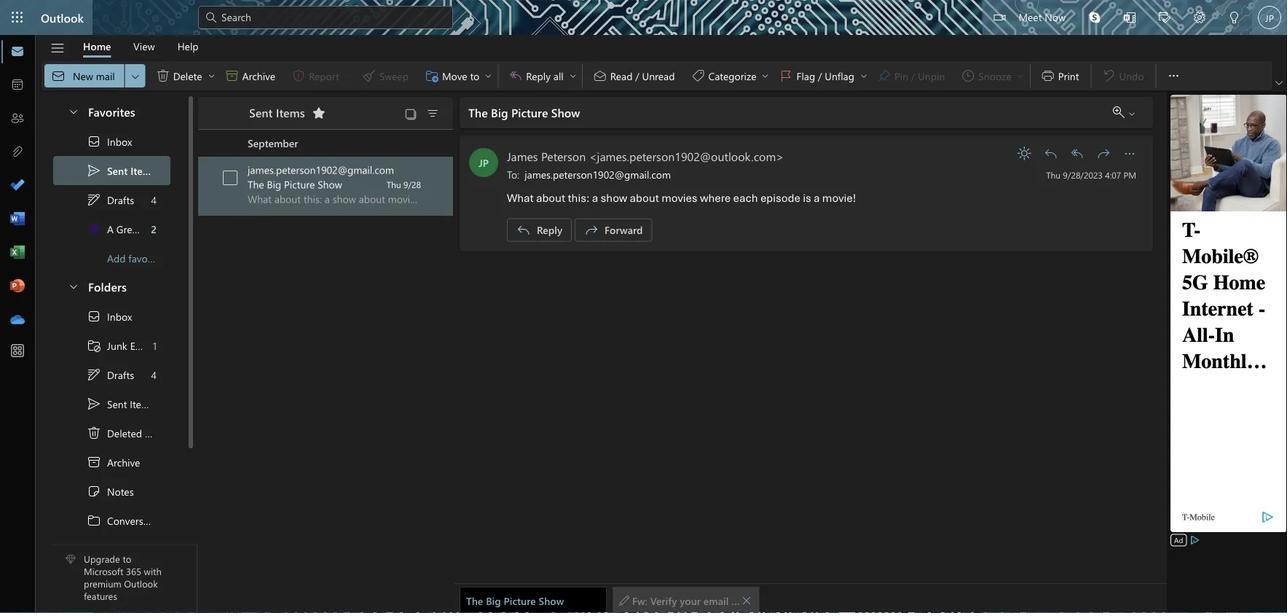 Task type: describe. For each thing, give the bounding box(es) containing it.
 button for 
[[206, 64, 218, 87]]

is inside list box
[[515, 192, 522, 206]]

 tree item
[[53, 214, 171, 243]]

upgrade to microsoft 365 with premium outlook features
[[84, 552, 162, 602]]


[[405, 108, 418, 121]]

1  tree item from the top
[[53, 506, 171, 535]]

 drafts for 
[[87, 192, 134, 207]]


[[87, 222, 101, 236]]

 button
[[1078, 0, 1113, 35]]


[[87, 484, 101, 499]]

supplier
[[781, 594, 819, 607]]

mail image
[[10, 44, 25, 59]]

categorize
[[709, 69, 757, 82]]

 delete 
[[156, 69, 216, 83]]


[[312, 106, 326, 120]]

james.peterson1902@gmail.com button
[[523, 167, 674, 182]]

 inside tree
[[87, 397, 101, 411]]

coupa
[[748, 594, 778, 607]]

outlook link
[[41, 0, 84, 35]]

read
[[611, 69, 633, 82]]

mail
[[96, 69, 115, 82]]

episode inside 'message list' list box
[[477, 192, 512, 206]]

to: james.peterson1902@gmail.com
[[507, 167, 671, 181]]

inbox for 
[[107, 310, 132, 323]]

move & delete group
[[44, 61, 495, 90]]

calendar image
[[10, 78, 25, 93]]

upgrade
[[84, 552, 120, 565]]

add favorite
[[107, 251, 162, 265]]

 inside folders tree item
[[68, 280, 79, 292]]

print
[[1059, 69, 1080, 82]]

sent inside favorites tree
[[107, 164, 128, 177]]

 inbox for 
[[87, 134, 132, 149]]


[[620, 595, 630, 605]]

james.peterson1902@gmail.com inside email message element
[[525, 167, 671, 181]]

home
[[83, 39, 111, 53]]

microsoft
[[84, 565, 123, 578]]

 tree item for 
[[53, 302, 171, 331]]

add favorite tree item
[[53, 243, 171, 273]]

/ for 
[[636, 69, 640, 82]]

1  tree item from the top
[[53, 156, 171, 185]]

 inside dropdown button
[[130, 70, 141, 82]]

 button
[[1093, 142, 1116, 165]]

now
[[1045, 10, 1066, 23]]

drafts for 
[[107, 368, 134, 381]]

 for 
[[1097, 147, 1112, 161]]

outlook inside upgrade to microsoft 365 with premium outlook features
[[124, 577, 158, 590]]

peterson
[[542, 148, 586, 164]]

 for  portfolio 4
[[87, 542, 101, 557]]

all
[[554, 69, 564, 82]]

 button
[[1218, 0, 1253, 37]]

 button
[[742, 590, 752, 610]]

 button
[[421, 103, 445, 123]]

 search field
[[198, 0, 453, 33]]

new
[[73, 69, 93, 82]]

0 vertical spatial picture
[[512, 105, 548, 120]]


[[995, 12, 1006, 23]]

4 for 
[[151, 193, 157, 206]]

onedrive image
[[10, 313, 25, 327]]

show inside button
[[539, 594, 564, 607]]

premium features image
[[66, 554, 76, 564]]

 for 
[[87, 513, 101, 528]]

movie! inside email message element
[[823, 191, 857, 205]]

view
[[133, 39, 155, 53]]

thu 9/28/2023 4:07 pm
[[1047, 169, 1137, 180]]

 inside the  categorize 
[[761, 71, 770, 80]]

4 for 
[[151, 368, 157, 381]]

jp image
[[1259, 6, 1282, 29]]

items inside sent items 
[[276, 104, 305, 120]]

select a conversation image
[[223, 171, 238, 185]]

episode inside email message element
[[761, 191, 801, 205]]

james.peterson1902@gmail.com inside 'message list' list box
[[248, 163, 394, 176]]

the big picture show button
[[460, 587, 607, 613]]


[[691, 69, 706, 83]]

/ for 
[[819, 69, 823, 82]]


[[425, 69, 439, 83]]

 button for 
[[859, 64, 870, 87]]

 flag / unflag 
[[780, 69, 869, 83]]

verify
[[651, 594, 677, 607]]

archive inside 'move & delete' group
[[242, 69, 276, 82]]

1 horizontal spatial  button
[[1160, 61, 1189, 90]]

about down september
[[275, 192, 301, 206]]

 for  deleted items
[[87, 426, 101, 440]]

portal
[[822, 594, 849, 607]]

 tree item
[[53, 331, 171, 360]]

 portfolio 4
[[87, 542, 157, 557]]

view button
[[123, 35, 166, 58]]

to:
[[507, 167, 520, 181]]

 inside 'move & delete' group
[[225, 69, 239, 83]]


[[1276, 79, 1284, 87]]

 for  reply all 
[[509, 69, 524, 83]]

each inside email message element
[[734, 191, 759, 205]]

 
[[1114, 106, 1137, 118]]

 inside  
[[1128, 109, 1137, 118]]

this: inside 'message list' list box
[[304, 192, 322, 206]]


[[742, 595, 752, 605]]

where inside 'message list' list box
[[423, 192, 450, 206]]

outlook inside banner
[[41, 9, 84, 25]]

9/28
[[404, 179, 421, 190]]

reply for 
[[537, 223, 563, 237]]

items for  tree item
[[145, 426, 170, 440]]

 read / unread
[[593, 69, 675, 83]]

big inside 'message list' list box
[[267, 177, 281, 191]]

move
[[442, 69, 468, 82]]

excel image
[[10, 246, 25, 260]]

 tree item
[[53, 448, 171, 477]]


[[1195, 12, 1206, 23]]

 inside  button
[[1018, 147, 1033, 161]]

word image
[[10, 212, 25, 227]]

meet now
[[1019, 10, 1066, 23]]

september heading
[[198, 130, 453, 157]]

favorite
[[129, 251, 162, 265]]

reply for 
[[526, 69, 551, 82]]

about up forward at left top
[[630, 191, 660, 205]]

movies inside 'message list' list box
[[388, 192, 420, 206]]

 sent items inside favorites tree
[[87, 163, 156, 178]]

 for right the  dropdown button
[[1167, 69, 1182, 83]]

september
[[248, 136, 298, 150]]

4 inside  portfolio 4
[[151, 543, 157, 556]]

big inside button
[[486, 594, 501, 607]]

thu for thu 9/28/2023 4:07 pm
[[1047, 169, 1061, 180]]

 junk email 1
[[87, 338, 157, 353]]

fw:
[[633, 594, 648, 607]]

 archive inside 'move & delete' group
[[225, 69, 276, 83]]

pm
[[1124, 169, 1137, 180]]

the big picture show inside button
[[466, 594, 564, 607]]


[[50, 40, 65, 56]]

 button
[[1040, 142, 1063, 165]]

 tree item for 
[[53, 127, 171, 156]]

thu 9/28
[[387, 179, 421, 190]]

delete
[[173, 69, 202, 82]]

james
[[507, 148, 538, 164]]

where inside email message element
[[700, 191, 731, 205]]

1
[[153, 339, 157, 352]]

sent items 
[[249, 104, 326, 120]]

to do image
[[10, 179, 25, 193]]

 for 
[[87, 192, 101, 207]]

 for  forward
[[585, 223, 599, 237]]

portfolio
[[107, 543, 146, 556]]

 categorize 
[[691, 69, 770, 83]]

about down september heading
[[359, 192, 385, 206]]

with
[[144, 565, 162, 578]]

reading pane main content
[[454, 91, 1168, 613]]

premium
[[84, 577, 122, 590]]

 move to 
[[425, 69, 493, 83]]



Task type: locate. For each thing, give the bounding box(es) containing it.
1 vertical spatial to
[[123, 552, 131, 565]]

1  tree item from the top
[[53, 127, 171, 156]]

1 horizontal spatial where
[[700, 191, 731, 205]]

1 vertical spatial 
[[1123, 147, 1138, 161]]

home button
[[72, 35, 122, 58]]

 button inside 'move & delete' group
[[125, 64, 146, 87]]

1 vertical spatial 
[[87, 455, 101, 469]]


[[1125, 12, 1136, 23]]

 right  button
[[1045, 147, 1059, 161]]


[[1160, 12, 1171, 23]]

items inside  deleted items
[[145, 426, 170, 440]]

0 horizontal spatial where
[[423, 192, 450, 206]]

 tree item
[[53, 506, 171, 535], [53, 535, 171, 564]]

0 vertical spatial 4
[[151, 193, 157, 206]]

tab list
[[72, 35, 210, 58]]

 inbox for 
[[87, 309, 132, 324]]

 inbox down folders tree item
[[87, 309, 132, 324]]

 button
[[1113, 0, 1148, 37]]

items up "2"
[[131, 164, 156, 177]]

the inside the big picture show button
[[466, 594, 483, 607]]

1  button from the left
[[125, 64, 146, 87]]

 archive up  tree item
[[87, 455, 140, 469]]

 up the  in the left of the page
[[87, 455, 101, 469]]

4 inside favorites tree
[[151, 193, 157, 206]]

people image
[[10, 112, 25, 126]]

2 vertical spatial sent
[[107, 397, 127, 411]]

1 vertical spatial the big picture show
[[248, 177, 342, 191]]

inbox
[[107, 135, 132, 148], [107, 310, 132, 323]]

 right mail
[[130, 70, 141, 82]]

1 vertical spatial  archive
[[87, 455, 140, 469]]

 right all
[[569, 71, 578, 80]]

0 vertical spatial reply
[[526, 69, 551, 82]]

0 horizontal spatial what
[[248, 192, 272, 206]]

to right move
[[470, 69, 480, 82]]


[[1041, 69, 1056, 83]]

 for  delete 
[[156, 69, 170, 83]]

reply left all
[[526, 69, 551, 82]]

1 horizontal spatial each
[[734, 191, 759, 205]]

 drafts inside favorites tree
[[87, 192, 134, 207]]

more apps image
[[10, 344, 25, 359]]

1  from the top
[[87, 163, 101, 178]]

 inside tree
[[87, 309, 101, 324]]

4
[[151, 193, 157, 206], [151, 368, 157, 381], [151, 543, 157, 556]]

 sent items up the  tree item
[[87, 163, 156, 178]]

0 vertical spatial to
[[470, 69, 480, 82]]


[[87, 338, 101, 353]]

0 horizontal spatial this:
[[304, 192, 322, 206]]

this: inside email message element
[[568, 191, 590, 205]]

reply inside  reply
[[537, 223, 563, 237]]

 inside favorites tree
[[87, 134, 101, 149]]

0 vertical spatial the big picture show
[[469, 105, 581, 120]]

1  inbox from the top
[[87, 134, 132, 149]]

 for 
[[87, 309, 101, 324]]

inbox up  junk email 1
[[107, 310, 132, 323]]

add
[[107, 251, 126, 265]]

 down the  new mail
[[68, 105, 79, 117]]

 up  tree item
[[87, 397, 101, 411]]

sent items heading
[[230, 97, 331, 129]]

show
[[601, 191, 628, 205], [333, 192, 356, 206]]

 for 
[[1045, 147, 1059, 161]]

 inside favorites tree item
[[68, 105, 79, 117]]

 drafts
[[87, 192, 134, 207], [87, 367, 134, 382]]

 left  button in the right top of the page
[[1018, 147, 1033, 161]]

2  tree item from the top
[[53, 302, 171, 331]]

1 horizontal spatial  button
[[568, 64, 579, 87]]

each down james peterson icon
[[453, 192, 474, 206]]

none text field inside email message element
[[507, 165, 1037, 182]]

0 vertical spatial  button
[[1160, 61, 1189, 90]]

inbox for 
[[107, 135, 132, 148]]

 inbox down favorites tree item
[[87, 134, 132, 149]]

0 horizontal spatial /
[[636, 69, 640, 82]]

thu for thu 9/28
[[387, 179, 401, 190]]

1 vertical spatial sent
[[107, 164, 128, 177]]

/
[[636, 69, 640, 82], [819, 69, 823, 82]]

 inside 'move & delete' group
[[156, 69, 170, 83]]

tab list containing home
[[72, 35, 210, 58]]

1 vertical spatial  button
[[60, 273, 85, 300]]

 button
[[1148, 0, 1183, 37]]

0 vertical spatial 
[[1167, 69, 1182, 83]]

to
[[470, 69, 480, 82], [123, 552, 131, 565]]

 reply all 
[[509, 69, 578, 83]]

/ right flag
[[819, 69, 823, 82]]

 up 
[[87, 192, 101, 207]]

0 horizontal spatial 
[[517, 223, 531, 237]]

1  button from the left
[[206, 64, 218, 87]]

1 vertical spatial  inbox
[[87, 309, 132, 324]]

4:07
[[1106, 169, 1122, 180]]

tree containing 
[[53, 302, 171, 593]]

 button
[[60, 98, 85, 125], [60, 273, 85, 300]]

1 vertical spatial  button
[[1119, 142, 1142, 165]]

0 horizontal spatial show
[[333, 192, 356, 206]]


[[1167, 69, 1182, 83], [1123, 147, 1138, 161]]

 up 4:07
[[1097, 147, 1112, 161]]

what inside email message element
[[507, 191, 534, 205]]

 tree item down "junk"
[[53, 360, 171, 389]]

2  sent items from the top
[[87, 397, 154, 411]]

picture inside button
[[504, 594, 536, 607]]

left-rail-appbar navigation
[[3, 35, 32, 337]]

set your advertising preferences image
[[1190, 534, 1201, 546]]

 inside tree item
[[87, 426, 101, 440]]

2  tree item from the top
[[53, 535, 171, 564]]

archive up sent items heading
[[242, 69, 276, 82]]

tree
[[53, 302, 171, 593]]

2  from the top
[[87, 367, 101, 382]]


[[87, 513, 101, 528], [87, 542, 101, 557]]

favorites tree item
[[53, 98, 171, 127]]

message list section
[[198, 93, 563, 612]]

each inside 'message list' list box
[[453, 192, 474, 206]]

4 up "2"
[[151, 193, 157, 206]]

features
[[84, 589, 117, 602]]

4 down 1
[[151, 368, 157, 381]]

 button for 
[[568, 64, 579, 87]]

1 horizontal spatial 
[[1045, 147, 1059, 161]]

 inside tree item
[[87, 455, 101, 469]]

is inside email message element
[[803, 191, 812, 205]]

 button
[[43, 36, 72, 60]]

1 vertical spatial big
[[267, 177, 281, 191]]

 button
[[1014, 142, 1037, 165]]


[[426, 106, 440, 121]]

 button right delete
[[206, 64, 218, 87]]

what about this: a show about movies where each episode is a movie! inside email message element
[[507, 191, 857, 205]]

0 vertical spatial the
[[469, 105, 488, 120]]

files image
[[10, 145, 25, 160]]

1 horizontal spatial movies
[[662, 191, 698, 205]]

0 vertical spatial 
[[1045, 147, 1059, 161]]

2  drafts from the top
[[87, 367, 134, 382]]

2  tree item from the top
[[53, 389, 171, 418]]

1  tree item from the top
[[53, 185, 171, 214]]

1  from the top
[[87, 192, 101, 207]]

1 horizontal spatial 
[[1071, 147, 1085, 161]]


[[225, 69, 239, 83], [87, 455, 101, 469]]

meet
[[1019, 10, 1043, 23]]

items up  deleted items
[[130, 397, 154, 411]]

 for 
[[87, 134, 101, 149]]

0 horizontal spatial movie!
[[533, 192, 563, 206]]

 button inside folders tree item
[[60, 273, 85, 300]]

0 horizontal spatial is
[[515, 192, 522, 206]]

application containing outlook
[[0, 0, 1288, 613]]

 inside  delete 
[[207, 71, 216, 80]]

0 horizontal spatial movies
[[388, 192, 420, 206]]

inbox down favorites tree item
[[107, 135, 132, 148]]

 down the  in the left of the page
[[87, 513, 101, 528]]

about up  reply
[[536, 191, 566, 205]]

what down the to:
[[507, 191, 534, 205]]

1 horizontal spatial show
[[601, 191, 628, 205]]

items inside favorites tree
[[131, 164, 156, 177]]

inbox inside favorites tree
[[107, 135, 132, 148]]

0 vertical spatial inbox
[[107, 135, 132, 148]]


[[509, 69, 524, 83], [1071, 147, 1085, 161]]

0 vertical spatial outlook
[[41, 9, 84, 25]]

2 vertical spatial 4
[[151, 543, 157, 556]]

1 horizontal spatial 
[[1097, 147, 1112, 161]]

 tree item for 
[[53, 360, 171, 389]]

 left 'folders'
[[68, 280, 79, 292]]

1 vertical spatial 
[[87, 542, 101, 557]]

2  from the top
[[87, 397, 101, 411]]

message list list box
[[198, 130, 563, 612]]

thu inside 'message list' list box
[[387, 179, 401, 190]]

 tree item for 
[[53, 185, 171, 214]]

2  tree item from the top
[[53, 360, 171, 389]]

the big picture show inside 'message list' list box
[[248, 177, 342, 191]]

/ inside " flag / unflag "
[[819, 69, 823, 82]]

0 vertical spatial 
[[87, 192, 101, 207]]

drafts for 
[[107, 193, 134, 206]]

james.peterson1902@gmail.com
[[248, 163, 394, 176], [525, 167, 671, 181]]

outlook banner
[[0, 0, 1288, 37]]

 left delete
[[156, 69, 170, 83]]

movie! inside 'message list' list box
[[533, 192, 563, 206]]

what about this: a show about movies where each episode is a movie! down "<james.peterson1902@outlook.com>"
[[507, 191, 857, 205]]

the
[[469, 105, 488, 120], [248, 177, 264, 191], [466, 594, 483, 607]]

1 vertical spatial drafts
[[107, 368, 134, 381]]

1 vertical spatial  sent items
[[87, 397, 154, 411]]

favorites tree
[[53, 92, 171, 273]]

 button inside 'move & delete' group
[[206, 64, 218, 87]]

0 horizontal spatial 
[[1123, 147, 1138, 161]]

email
[[130, 339, 154, 352]]

0 vertical spatial show
[[552, 105, 581, 120]]

what
[[507, 191, 534, 205], [248, 192, 272, 206]]

1 vertical spatial show
[[318, 177, 342, 191]]

archive down deleted at left bottom
[[107, 455, 140, 469]]

forward
[[605, 223, 643, 237]]

show
[[552, 105, 581, 120], [318, 177, 342, 191], [539, 594, 564, 607]]

 button
[[1160, 61, 1189, 90], [1119, 142, 1142, 165]]

0 vertical spatial 
[[1097, 147, 1112, 161]]

2 inbox from the top
[[107, 310, 132, 323]]

 up 'pm'
[[1123, 147, 1138, 161]]

0 horizontal spatial  button
[[125, 64, 146, 87]]

ad
[[1175, 535, 1184, 545]]

this:
[[568, 191, 590, 205], [304, 192, 322, 206]]

this: down to: james.peterson1902@gmail.com
[[568, 191, 590, 205]]

1 vertical spatial  tree item
[[53, 389, 171, 418]]

2 vertical spatial show
[[539, 594, 564, 607]]

2  from the top
[[87, 542, 101, 557]]

email message element
[[460, 136, 1154, 251]]

 deleted items
[[87, 426, 170, 440]]


[[204, 10, 219, 25]]


[[1114, 106, 1125, 118]]

application
[[0, 0, 1288, 613]]

each
[[734, 191, 759, 205], [453, 192, 474, 206]]


[[87, 163, 101, 178], [87, 397, 101, 411]]

1 vertical spatial archive
[[107, 455, 140, 469]]

1 drafts from the top
[[107, 193, 134, 206]]

 up 9/28/2023
[[1071, 147, 1085, 161]]

 tree item
[[53, 185, 171, 214], [53, 360, 171, 389]]

to inside  move to 
[[470, 69, 480, 82]]

1  button from the top
[[60, 98, 85, 125]]

0 vertical spatial  button
[[60, 98, 85, 125]]

sent up september
[[249, 104, 273, 120]]

 button
[[1273, 76, 1287, 90]]

this: down september heading
[[304, 192, 322, 206]]

1 horizontal spatial 
[[225, 69, 239, 83]]

 for 
[[87, 367, 101, 382]]

what about this: a show about movies where each episode is a movie! inside 'message list' list box
[[248, 192, 563, 206]]

/ right read
[[636, 69, 640, 82]]

365
[[126, 565, 141, 578]]

0 horizontal spatial outlook
[[41, 9, 84, 25]]

thu left 9/28
[[387, 179, 401, 190]]

 inside button
[[1045, 147, 1059, 161]]

1 vertical spatial  tree item
[[53, 360, 171, 389]]

outlook down portfolio
[[124, 577, 158, 590]]

 inside  reply all 
[[569, 71, 578, 80]]

 tree item up 
[[53, 185, 171, 214]]

1 horizontal spatial thu
[[1047, 169, 1061, 180]]

 tree item down  notes on the left bottom of page
[[53, 506, 171, 535]]

thu
[[1047, 169, 1061, 180], [387, 179, 401, 190]]

2 vertical spatial the big picture show
[[466, 594, 564, 607]]

sent
[[249, 104, 273, 120], [107, 164, 128, 177], [107, 397, 127, 411]]

1 vertical spatial outlook
[[124, 577, 158, 590]]

 drafts up the  tree item
[[87, 192, 134, 207]]

unread
[[643, 69, 675, 82]]

 left all
[[509, 69, 524, 83]]

your
[[680, 594, 701, 607]]

 button down  dropdown button
[[1160, 61, 1189, 90]]


[[51, 69, 66, 83]]

0 horizontal spatial 
[[585, 223, 599, 237]]

 button for folders
[[60, 273, 85, 300]]

 inside email message element
[[1123, 147, 1138, 161]]

 button inside tags "group"
[[859, 64, 870, 87]]

0 horizontal spatial 
[[87, 426, 101, 440]]

 button
[[401, 103, 421, 123]]

1 vertical spatial the
[[248, 177, 264, 191]]

sent up the  tree item
[[107, 164, 128, 177]]

junk
[[107, 339, 127, 352]]


[[780, 69, 794, 83]]

1 vertical spatial 
[[87, 367, 101, 382]]

 inbox inside tree
[[87, 309, 132, 324]]

 tree item down 'favorites'
[[53, 127, 171, 156]]

 up 
[[87, 309, 101, 324]]

1 horizontal spatial  archive
[[225, 69, 276, 83]]

favorites
[[88, 103, 135, 119]]

email
[[704, 594, 729, 607]]

reply inside  reply all 
[[526, 69, 551, 82]]

 right delete
[[225, 69, 239, 83]]

show inside 'message list' list box
[[318, 177, 342, 191]]

 left deleted at left bottom
[[87, 426, 101, 440]]

 sent items up deleted at left bottom
[[87, 397, 154, 411]]

james.peterson1902@gmail.com down september heading
[[248, 163, 394, 176]]

 down the to:
[[517, 223, 531, 237]]

about
[[536, 191, 566, 205], [630, 191, 660, 205], [275, 192, 301, 206], [359, 192, 385, 206]]

0 vertical spatial 
[[509, 69, 524, 83]]

 tree item
[[53, 127, 171, 156], [53, 302, 171, 331]]

 tree item
[[53, 156, 171, 185], [53, 389, 171, 418]]

 up 
[[87, 163, 101, 178]]

0 horizontal spatial  button
[[206, 64, 218, 87]]

0 horizontal spatial  button
[[1119, 142, 1142, 165]]

 right 
[[1128, 109, 1137, 118]]


[[87, 134, 101, 149], [1018, 147, 1033, 161], [87, 309, 101, 324]]

1  from the top
[[87, 513, 101, 528]]

 button for 
[[125, 64, 146, 87]]

 button inside favorites tree item
[[60, 98, 85, 125]]


[[87, 192, 101, 207], [87, 367, 101, 382]]

 forward
[[585, 223, 643, 237]]

 button right all
[[568, 64, 579, 87]]

0 vertical spatial 
[[87, 513, 101, 528]]

 inbox
[[87, 134, 132, 149], [87, 309, 132, 324]]

james.peterson1902@gmail.com down peterson at the top of page
[[525, 167, 671, 181]]

0 vertical spatial sent
[[249, 104, 273, 120]]

show down september heading
[[333, 192, 356, 206]]

thu down  button in the right top of the page
[[1047, 169, 1061, 180]]

 button up 'pm'
[[1119, 142, 1142, 165]]

items for 2nd  'tree item' from the bottom
[[131, 164, 156, 177]]

 inside favorites tree
[[87, 192, 101, 207]]

0 vertical spatial 
[[87, 163, 101, 178]]

 down 
[[87, 367, 101, 382]]

0 vertical spatial big
[[491, 105, 508, 120]]

0 vertical spatial  drafts
[[87, 192, 134, 207]]

 inbox inside favorites tree
[[87, 134, 132, 149]]

 inside  move to 
[[484, 71, 493, 80]]

2 drafts from the top
[[107, 368, 134, 381]]

 inside button
[[1071, 147, 1085, 161]]

1 vertical spatial 
[[585, 223, 599, 237]]

1 horizontal spatial to
[[470, 69, 480, 82]]

0 vertical spatial 
[[156, 69, 170, 83]]

2 vertical spatial big
[[486, 594, 501, 607]]

none text field containing to:
[[507, 165, 1037, 182]]

0 vertical spatial  tree item
[[53, 127, 171, 156]]

movies
[[662, 191, 698, 205], [388, 192, 420, 206]]

0 horizontal spatial james.peterson1902@gmail.com
[[248, 163, 394, 176]]


[[1090, 12, 1101, 23]]

 inside tree
[[87, 367, 101, 382]]

4 up with
[[151, 543, 157, 556]]

 for  reply
[[517, 223, 531, 237]]

james peterson <james.peterson1902@outlook.com>
[[507, 148, 784, 164]]

sent inside sent items 
[[249, 104, 273, 120]]

1 / from the left
[[636, 69, 640, 82]]

0 vertical spatial 
[[225, 69, 239, 83]]

 down  dropdown button
[[1167, 69, 1182, 83]]

 button
[[1183, 0, 1218, 37]]

 archive
[[225, 69, 276, 83], [87, 455, 140, 469]]

2  inbox from the top
[[87, 309, 132, 324]]

1 horizontal spatial is
[[803, 191, 812, 205]]

/ inside " read / unread"
[[636, 69, 640, 82]]

1 vertical spatial 
[[87, 397, 101, 411]]

 button for favorites
[[60, 98, 85, 125]]

1 inbox from the top
[[107, 135, 132, 148]]

items for 2nd  'tree item' from the top of the application containing outlook
[[130, 397, 154, 411]]

show inside email message element
[[601, 191, 628, 205]]

powerpoint image
[[10, 279, 25, 294]]

for
[[732, 594, 745, 607]]

 left forward at left top
[[585, 223, 599, 237]]

Select a conversation checkbox
[[219, 166, 248, 190]]

 inside button
[[1097, 147, 1112, 161]]

notes
[[107, 485, 134, 498]]

 archive up sent items heading
[[225, 69, 276, 83]]

the inside 'message list' list box
[[248, 177, 264, 191]]

1 horizontal spatial what
[[507, 191, 534, 205]]

0 vertical spatial  tree item
[[53, 185, 171, 214]]

 tree item up deleted at left bottom
[[53, 389, 171, 418]]

 button left 'folders'
[[60, 273, 85, 300]]

 inside " flag / unflag "
[[860, 71, 869, 80]]

 reply
[[517, 223, 563, 237]]

thu inside email message element
[[1047, 169, 1061, 180]]

sent up  tree item
[[107, 397, 127, 411]]

folders
[[88, 278, 127, 294]]

drafts inside favorites tree
[[107, 193, 134, 206]]

0 horizontal spatial 
[[87, 455, 101, 469]]

 notes
[[87, 484, 134, 499]]

 archive inside  tree item
[[87, 455, 140, 469]]


[[1230, 12, 1241, 23]]

each down "<james.peterson1902@outlook.com>"
[[734, 191, 759, 205]]

0 horizontal spatial thu
[[387, 179, 401, 190]]

0 horizontal spatial episode
[[477, 192, 512, 206]]

1 horizontal spatial episode
[[761, 191, 801, 205]]

0 vertical spatial  inbox
[[87, 134, 132, 149]]

None text field
[[507, 165, 1037, 182]]

to right upgrade
[[123, 552, 131, 565]]

 tree item
[[53, 477, 171, 506]]

0 horizontal spatial  archive
[[87, 455, 140, 469]]

what inside 'message list' list box
[[248, 192, 272, 206]]

show down james.peterson1902@gmail.com popup button
[[601, 191, 628, 205]]

0 horizontal spatial to
[[123, 552, 131, 565]]

Search field
[[220, 9, 445, 24]]

tags group
[[586, 61, 1028, 90]]

jp button
[[469, 148, 499, 177]]

 down favorites tree item
[[87, 134, 101, 149]]

unflag
[[825, 69, 855, 82]]

picture inside 'message list' list box
[[284, 177, 315, 191]]

movies inside email message element
[[662, 191, 698, 205]]

1 vertical spatial  drafts
[[87, 367, 134, 382]]

0 vertical spatial  archive
[[225, 69, 276, 83]]

james peterson image
[[469, 148, 499, 177]]

movie!
[[823, 191, 857, 205], [533, 192, 563, 206]]

2  button from the top
[[60, 273, 85, 300]]

 sent items inside tree
[[87, 397, 154, 411]]

jp
[[479, 156, 489, 169]]

 right delete
[[207, 71, 216, 80]]

what down select a conversation option
[[248, 192, 272, 206]]

reply left  forward
[[537, 223, 563, 237]]

 tree item up microsoft
[[53, 535, 171, 564]]

2 / from the left
[[819, 69, 823, 82]]

1 vertical spatial 
[[517, 223, 531, 237]]

items right deleted at left bottom
[[145, 426, 170, 440]]


[[130, 70, 141, 82], [207, 71, 216, 80], [484, 71, 493, 80], [569, 71, 578, 80], [761, 71, 770, 80], [860, 71, 869, 80], [68, 105, 79, 117], [1128, 109, 1137, 118], [68, 280, 79, 292]]

show inside 'message list' list box
[[333, 192, 356, 206]]

 for the  dropdown button within the email message element
[[1123, 147, 1138, 161]]

1  sent items from the top
[[87, 163, 156, 178]]

 button right mail
[[125, 64, 146, 87]]

 button
[[206, 64, 218, 87], [568, 64, 579, 87]]

items left ""
[[276, 104, 305, 120]]

1 horizontal spatial  button
[[859, 64, 870, 87]]

 new mail
[[51, 69, 115, 83]]

 drafts for 
[[87, 367, 134, 382]]

 button right unflag
[[859, 64, 870, 87]]

 button down the  new mail
[[60, 98, 85, 125]]

1 vertical spatial 
[[1071, 147, 1085, 161]]

 button
[[1066, 142, 1090, 165]]

 for 
[[1071, 147, 1085, 161]]

drafts down  junk email 1
[[107, 368, 134, 381]]

what about this: a show about movies where each episode is a movie! down thu 9/28
[[248, 192, 563, 206]]

folders tree item
[[53, 273, 171, 302]]

 right unflag
[[860, 71, 869, 80]]

 up microsoft
[[87, 542, 101, 557]]

movies down "<james.peterson1902@outlook.com>"
[[662, 191, 698, 205]]

 button inside email message element
[[1119, 142, 1142, 165]]

1  drafts from the top
[[87, 192, 134, 207]]

 right move
[[484, 71, 493, 80]]

1 horizontal spatial movie!
[[823, 191, 857, 205]]

items
[[276, 104, 305, 120], [131, 164, 156, 177], [130, 397, 154, 411], [145, 426, 170, 440]]

inbox inside tree
[[107, 310, 132, 323]]

2 vertical spatial picture
[[504, 594, 536, 607]]

1 horizontal spatial archive
[[242, 69, 276, 82]]

 tree item up "junk"
[[53, 302, 171, 331]]

to inside upgrade to microsoft 365 with premium outlook features
[[123, 552, 131, 565]]

outlook up 
[[41, 9, 84, 25]]

 inside favorites tree
[[87, 163, 101, 178]]

 left 
[[761, 71, 770, 80]]

drafts up the  tree item
[[107, 193, 134, 206]]

 drafts down the  tree item
[[87, 367, 134, 382]]

 tree item
[[53, 418, 171, 448]]

movies down thu 9/28
[[388, 192, 420, 206]]

0 vertical spatial  tree item
[[53, 156, 171, 185]]

archive inside  tree item
[[107, 455, 140, 469]]

 drafts inside tree
[[87, 367, 134, 382]]

2  button from the left
[[568, 64, 579, 87]]

2  button from the left
[[859, 64, 870, 87]]

9/28/2023
[[1064, 169, 1104, 180]]


[[156, 69, 170, 83], [87, 426, 101, 440]]

 tree item up the  tree item
[[53, 156, 171, 185]]



Task type: vqa. For each thing, say whether or not it's contained in the screenshot.


